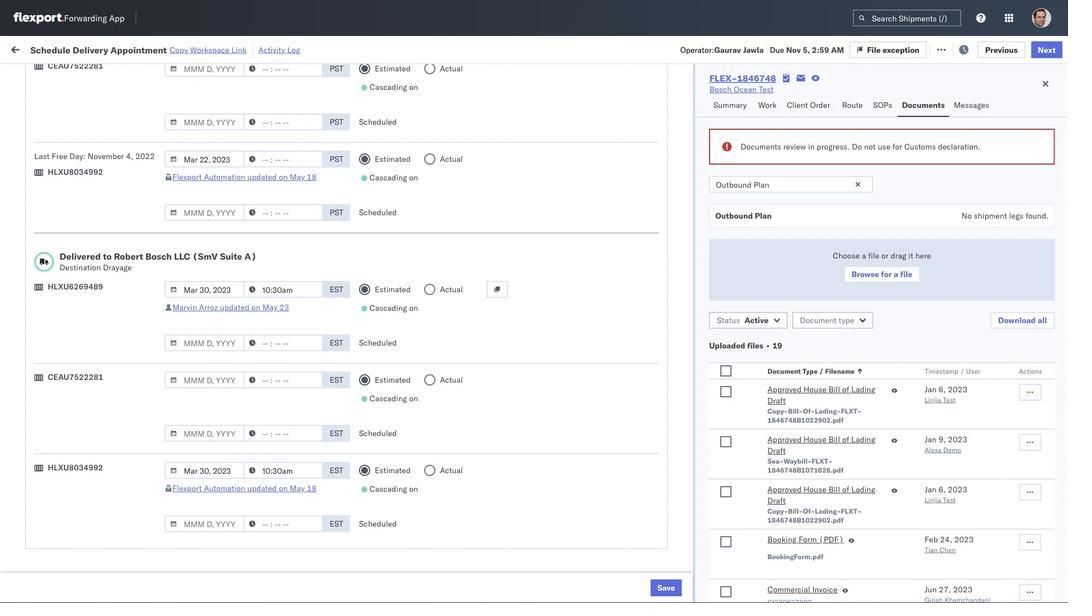 Task type: describe. For each thing, give the bounding box(es) containing it.
marvin arroz updated on may 23
[[173, 303, 289, 312]]

route
[[843, 100, 864, 110]]

appointment for 11:30 pm est, jan 23, 2023
[[92, 360, 138, 369]]

fcl for first upload customs clearance documents link
[[387, 212, 402, 222]]

risk
[[245, 44, 258, 53]]

4 est from the top
[[330, 428, 344, 438]]

flex-1889466 for 2:59 am est, dec 14, 2022
[[653, 261, 711, 271]]

numbers for container numbers
[[730, 96, 758, 105]]

delivery for 8:30 pm est, jan 30, 2023
[[61, 459, 90, 468]]

0 vertical spatial no
[[264, 70, 273, 78]]

2 lhuu7894563, uetu5238478 from the top
[[730, 261, 845, 271]]

3 maeu9408431 from the top
[[807, 434, 864, 444]]

3 lhuu7894563, uetu5238478 from the top
[[730, 310, 845, 320]]

-- : -- -- text field for mmm d, yyyy text box related to marvin arroz updated on may 23 button
[[243, 281, 323, 298]]

11:30 for schedule pickup from rotterdam, netherlands
[[190, 385, 212, 395]]

schedule delivery appointment for 2:59 am est, dec 14, 2022
[[26, 261, 138, 270]]

3 house from the top
[[804, 485, 827, 495]]

sops button
[[869, 95, 898, 117]]

timestamp / user
[[925, 367, 981, 375]]

0 vertical spatial gaurav
[[715, 45, 742, 54]]

1 schedule pickup from los angeles, ca button from the top
[[26, 112, 164, 124]]

destination
[[60, 263, 101, 272]]

1 -- : -- -- text field from the top
[[243, 60, 323, 77]]

demo
[[944, 446, 962, 454]]

suite
[[220, 251, 242, 262]]

3 lhuu7894563, from the top
[[730, 310, 788, 320]]

maeu9408431 for schedule pickup from rotterdam, netherlands
[[807, 385, 864, 395]]

schedule pickup from rotterdam, netherlands button for 8:30 pm est, jan 30, 2023
[[26, 477, 169, 501]]

a inside button
[[894, 269, 899, 279]]

schedule delivery appointment link for 2:59 am est, dec 14, 2022
[[26, 260, 138, 271]]

3 flex-2130384 from the top
[[653, 558, 711, 568]]

0 vertical spatial updated
[[247, 172, 277, 182]]

1 upload customs clearance documents link from the top
[[26, 211, 166, 222]]

flex-1846748 link
[[710, 73, 777, 84]]

2 zimu3048342 from the top
[[807, 484, 860, 494]]

upload for 1st upload customs clearance documents link from the bottom of the page
[[26, 434, 51, 444]]

commercial invoice
[[768, 585, 838, 595]]

ceau7522281, hlxu6269489, hlxu8034992 for "schedule delivery appointment" link associated with 2:59 am edt, nov 5, 2022
[[730, 162, 904, 172]]

4 test123456 from the top
[[807, 187, 854, 197]]

workitem
[[12, 92, 42, 100]]

updated for hlxu8034992
[[247, 484, 277, 493]]

ocean fcl for 4th schedule pickup from los angeles, ca link from the bottom
[[362, 137, 402, 147]]

4,
[[126, 151, 133, 161]]

pickup for schedule pickup from rotterdam, netherlands button related to 11:30 pm est, jan 23, 2023
[[61, 379, 85, 389]]

filename
[[826, 367, 855, 375]]

use
[[878, 142, 891, 152]]

2:00 am est, feb 3, 2023
[[190, 509, 288, 518]]

confirm for 2:00 am est, feb 3, 2023
[[26, 502, 55, 512]]

import
[[95, 44, 120, 53]]

6 schedule pickup from los angeles, ca button from the top
[[26, 408, 164, 421]]

uploaded files ∙ 19
[[709, 341, 783, 351]]

activity log
[[259, 45, 300, 55]]

-- : -- -- text field for mmm d, yyyy text box for flexport automation updated on may 18 button corresponding to pst
[[243, 151, 323, 168]]

1 flex-2130384 from the top
[[653, 459, 711, 469]]

sops
[[874, 100, 893, 110]]

next
[[1039, 45, 1057, 54]]

2 house from the top
[[804, 435, 827, 444]]

gaurav jawla for schedule delivery appointment
[[955, 162, 1002, 172]]

gaurav jawla for schedule pickup from los angeles, ca
[[955, 113, 1002, 123]]

pickup for 2nd the schedule pickup from los angeles, ca 'button' from the bottom of the page
[[61, 335, 85, 345]]

3 11:30 from the top
[[190, 434, 212, 444]]

client order
[[787, 100, 831, 110]]

mmm d, yyyy text field for 4th -- : -- -- text box from the bottom
[[165, 114, 245, 130]]

workspace
[[190, 45, 230, 55]]

1 house from the top
[[804, 385, 827, 394]]

3 approved house bill of lading draft link from the top
[[768, 484, 887, 507]]

batch action
[[1006, 44, 1055, 53]]

pickup for 3rd the schedule pickup from los angeles, ca 'button' from the top of the page
[[61, 186, 85, 196]]

schedule pickup from rotterdam, netherlands link for 8:30 pm est, jan 30, 2023
[[26, 477, 169, 500]]

0 vertical spatial may
[[290, 172, 305, 182]]

order
[[811, 100, 831, 110]]

hlxu6269489, for first upload customs clearance documents link
[[790, 211, 847, 221]]

5 ceau7522281, from the top
[[730, 211, 788, 221]]

gvcu5265864 for confirm pickup from rotterdam, netherlands
[[730, 508, 785, 518]]

delivery for 2:59 am edt, nov 5, 2022
[[61, 162, 90, 171]]

previous
[[986, 45, 1018, 54]]

user
[[967, 367, 981, 375]]

omkar
[[955, 137, 979, 147]]

bosch ocean test for confirm pickup from los angeles, ca
[[439, 286, 504, 296]]

integration test account - karl lagerfeld for flex-2130384
[[516, 459, 663, 469]]

feb inside feb 24, 2023 tian chen
[[925, 535, 938, 545]]

6 est from the top
[[330, 519, 344, 529]]

--
[[807, 410, 817, 419]]

los for third schedule pickup from los angeles, ca link from the top of the page
[[106, 186, 119, 196]]

ocean fcl for 8:30 pm est, jan 30, 2023 "schedule delivery appointment" link
[[362, 459, 402, 469]]

maeu9408431 for schedule delivery appointment
[[807, 360, 864, 370]]

of- for first approved house bill of lading draft link from the bottom
[[803, 507, 815, 515]]

batch
[[1006, 44, 1028, 53]]

client
[[787, 100, 809, 110]]

my work
[[11, 41, 61, 56]]

2130387 for 8:30 am est, feb 3, 2023
[[677, 533, 711, 543]]

3 lagerfeld from the top
[[629, 583, 663, 593]]

0 vertical spatial file
[[869, 251, 880, 261]]

1 cascading from the top
[[370, 82, 407, 92]]

robert
[[114, 251, 143, 262]]

invoice
[[813, 585, 838, 595]]

3 -- : -- -- text field from the top
[[243, 335, 323, 351]]

est, for 11:30 pm est, jan 23, 2023 schedule pickup from rotterdam, netherlands link
[[228, 385, 245, 395]]

ocean fcl for first upload customs clearance documents link
[[362, 212, 402, 222]]

drayage
[[103, 263, 132, 272]]

of for second approved house bill of lading draft link from the top of the page
[[843, 435, 850, 444]]

8:30 pm est, jan 30, 2023 for schedule pickup from rotterdam, netherlands
[[190, 484, 290, 494]]

1 test123456 from the top
[[807, 113, 854, 123]]

3 schedule pickup from los angeles, ca link from the top
[[26, 186, 164, 197]]

flexport for est
[[173, 484, 202, 493]]

in
[[808, 142, 815, 152]]

by:
[[41, 69, 52, 79]]

operator: gaurav jawla
[[681, 45, 764, 54]]

4 flex-2130384 from the top
[[653, 583, 711, 593]]

1 1846748b1022902.pdf from the top
[[768, 416, 844, 424]]

scheduled for flexport automation updated on may 18 button associated with est
[[359, 519, 397, 529]]

3 2:59 am edt, nov 5, 2022 from the top
[[190, 162, 289, 172]]

1 actual from the top
[[440, 64, 463, 73]]

omkar savant
[[955, 137, 1005, 147]]

9 fcl from the top
[[387, 385, 402, 395]]

2 approved house bill of lading draft link from the top
[[768, 434, 887, 457]]

filtered by:
[[11, 69, 52, 79]]

1 ceau7522281, from the top
[[730, 112, 788, 122]]

documents review in progress. do not use for customs declaration.
[[741, 142, 981, 152]]

a)
[[245, 251, 257, 262]]

4 resize handle column header from the left
[[420, 87, 434, 603]]

8:30 am est, feb 3, 2023
[[190, 533, 288, 543]]

flex-1662119
[[653, 410, 711, 419]]

message
[[163, 44, 195, 53]]

/ inside button
[[820, 367, 824, 375]]

2 6, from the top
[[939, 485, 946, 495]]

1 cascading on from the top
[[370, 82, 418, 92]]

confirm pickup from rotterdam, netherlands button
[[26, 502, 169, 525]]

actual for flexport automation updated on may 18 button corresponding to pst
[[440, 154, 463, 164]]

jan 9, 2023 alexa demo
[[925, 435, 968, 454]]

download all button
[[991, 312, 1055, 329]]

last free day: november 4, 2022
[[34, 151, 155, 161]]

abcd1234560
[[730, 409, 785, 419]]

commercial invoice link
[[768, 584, 838, 598]]

1 confirm delivery from the top
[[26, 310, 86, 320]]

Search Work text field
[[691, 40, 814, 57]]

9, inside jan 9, 2023 alexa demo
[[939, 435, 946, 444]]

1 vertical spatial 23,
[[262, 360, 274, 370]]

4 ceau7522281, hlxu6269489, hlxu8034992 from the top
[[730, 187, 904, 197]]

5 est from the top
[[330, 466, 344, 475]]

3 zimu3048342 from the top
[[807, 558, 860, 568]]

actual for marvin arroz updated on may 23 button
[[440, 285, 463, 294]]

2022 for 4th schedule pickup from los angeles, ca link from the bottom
[[269, 137, 289, 147]]

3 integration from the top
[[516, 583, 555, 593]]

feb 24, 2023 tian chen
[[925, 535, 974, 554]]

2 test123456 from the top
[[807, 137, 854, 147]]

est, for "schedule delivery appointment" link associated with 2:59 am est, dec 14, 2022
[[224, 261, 241, 271]]

2 approved from the top
[[768, 435, 802, 444]]

schedule pickup from los angeles, ca for 4th schedule pickup from los angeles, ca link from the bottom
[[26, 137, 164, 147]]

los for fifth schedule pickup from los angeles, ca link from the top
[[106, 335, 119, 345]]

work inside button
[[759, 100, 777, 110]]

4 -- : -- -- text field from the top
[[243, 372, 323, 389]]

status for status active
[[717, 315, 740, 325]]

container numbers button
[[724, 85, 790, 105]]

workitem button
[[7, 89, 172, 101]]

schedule pickup from los angeles, ca for fifth schedule pickup from los angeles, ca link from the bottom
[[26, 112, 164, 122]]

account for flex-2130387
[[574, 360, 604, 370]]

day:
[[69, 151, 86, 161]]

3 cascading on from the top
[[370, 303, 418, 313]]

18 for pst
[[307, 172, 317, 182]]

1846748b1071626.pdf
[[768, 466, 844, 474]]

6 resize handle column header from the left
[[616, 87, 629, 603]]

actual for flexport automation updated on may 18 button associated with est
[[440, 466, 463, 475]]

5 resize handle column header from the left
[[497, 87, 511, 603]]

5 mmm d, yyyy text field from the top
[[165, 516, 245, 532]]

ceau7522281, hlxu6269489, hlxu8034992 for fifth schedule pickup from los angeles, ca link from the bottom
[[730, 112, 904, 122]]

mbl/mawb numbers
[[807, 92, 876, 100]]

from for fifth schedule pickup from los angeles, ca link from the top
[[87, 335, 104, 345]]

4 cascading from the top
[[370, 394, 407, 403]]

5 -- : -- -- text field from the top
[[243, 516, 323, 532]]

1 2:59 am edt, nov 5, 2022 from the top
[[190, 113, 289, 123]]

2 1846748b1022902.pdf from the top
[[768, 516, 844, 524]]

gaurav for schedule delivery appointment
[[955, 162, 980, 172]]

1 resize handle column header from the left
[[170, 87, 183, 603]]

2022 for "schedule delivery appointment" link associated with 2:59 am est, dec 14, 2022
[[274, 261, 293, 271]]

angeles, for fifth schedule pickup from los angeles, ca link from the top
[[121, 335, 152, 345]]

2 ceau7522281, from the top
[[730, 137, 788, 147]]

automation for pst
[[204, 172, 245, 182]]

3 schedule pickup from los angeles, ca button from the top
[[26, 186, 164, 198]]

pm for schedule pickup from rotterdam, netherlands button for 8:30 pm est, jan 30, 2023
[[209, 484, 222, 494]]

angeles, for 4th schedule pickup from los angeles, ca link from the bottom
[[121, 137, 152, 147]]

4 scheduled from the top
[[359, 428, 397, 438]]

1 approved from the top
[[768, 385, 802, 394]]

1 zimu3048342 from the top
[[807, 459, 860, 469]]

3 mmm d, yyyy text field from the top
[[165, 425, 245, 442]]

3 estimated from the top
[[375, 285, 411, 294]]

scheduled for marvin arroz updated on may 23 button
[[359, 338, 397, 348]]

am for confirm delivery button
[[209, 311, 222, 320]]

batch action button
[[989, 40, 1062, 57]]

confirm pickup from rotterdam, netherlands link
[[26, 502, 169, 524]]

browse for a file
[[852, 269, 913, 279]]

8 resize handle column header from the left
[[788, 87, 801, 603]]

0 horizontal spatial 24,
[[260, 311, 272, 320]]

1 flex-1889466 from the top
[[653, 236, 711, 246]]

11 resize handle column header from the left
[[1049, 87, 1062, 603]]

0 horizontal spatial for
[[107, 70, 116, 78]]

link
[[232, 45, 247, 55]]

outbound plan
[[716, 211, 772, 221]]

forwarding app
[[64, 13, 125, 23]]

2:59 am est, jan 13, 2023
[[190, 335, 291, 345]]

27,
[[939, 585, 952, 595]]

bill for first approved house bill of lading draft link from the bottom
[[829, 485, 841, 495]]

savant
[[981, 137, 1005, 147]]

1 est from the top
[[330, 285, 344, 294]]

estimated for 1st -- : -- -- text box from the bottom
[[375, 466, 411, 475]]

hlxu6269489
[[48, 282, 103, 292]]

am for 2:59 am est, dec 14, 2022 schedule delivery appointment button
[[209, 261, 222, 271]]

abcdefg78456546 for 7:00 pm est, dec 23, 2022
[[807, 286, 882, 296]]

may for hlxu6269489
[[263, 303, 278, 312]]

work,
[[118, 70, 136, 78]]

bosch ocean test link
[[710, 84, 774, 95]]

flex-2130387 for 8:30 am est, feb 3, 2023
[[653, 533, 711, 543]]

alexa
[[925, 446, 942, 454]]

5 gvcu5265864 from the top
[[730, 533, 785, 543]]

filtered
[[11, 69, 39, 79]]

it
[[909, 251, 914, 261]]

uploaded
[[709, 341, 746, 351]]

next button
[[1032, 41, 1063, 58]]

2:59 for 2:59 am edt, nov 5, 2022 schedule delivery appointment button
[[190, 162, 207, 172]]

2022 for first upload customs clearance documents link
[[269, 212, 288, 222]]

2 flex-2130384 from the top
[[653, 484, 711, 494]]

operator
[[955, 92, 982, 100]]

: for snoozed
[[259, 70, 261, 78]]

clearance for 1st upload customs clearance documents link from the bottom of the page
[[87, 434, 123, 444]]

ocean fcl for 11:30 pm est, jan 23, 2023 schedule pickup from rotterdam, netherlands link
[[362, 385, 402, 395]]

1889466 for 2:59 am est, dec 14, 2022
[[677, 261, 711, 271]]

3 ceau7522281, from the top
[[730, 162, 788, 172]]

approved house bill of lading draft for first approved house bill of lading draft link from the bottom
[[768, 485, 876, 506]]

schedule pickup from rotterdam, netherlands button for 11:30 pm est, jan 23, 2023
[[26, 378, 169, 402]]

30, for schedule pickup from rotterdam, netherlands
[[257, 484, 269, 494]]

container numbers
[[730, 87, 760, 105]]

status : ready for work, blocked, in progress
[[61, 70, 203, 78]]

(0)
[[195, 44, 209, 53]]

3 8:30 from the top
[[190, 533, 207, 543]]

found.
[[1026, 211, 1049, 221]]

1 flex-2130387 from the top
[[653, 360, 711, 370]]

import work button
[[95, 44, 142, 53]]

1 2130387 from the top
[[677, 360, 711, 370]]

jaehyung choi - test origin age
[[955, 360, 1069, 370]]

schedule delivery appointment for 11:30 pm est, jan 23, 2023
[[26, 360, 138, 369]]

4 hlxu6269489, from the top
[[790, 187, 847, 197]]

chen
[[940, 546, 956, 554]]

linjia for first approved house bill of lading draft link from the bottom
[[925, 496, 942, 504]]

0 vertical spatial 9,
[[260, 212, 267, 222]]

am for upload customs clearance documents button
[[209, 212, 222, 222]]

5 maeu9408431 from the top
[[807, 533, 864, 543]]

4 estimated from the top
[[375, 375, 411, 385]]

upload customs clearance documents button
[[26, 211, 166, 223]]

ceau7522281, hlxu6269489, hlxu8034992 for 4th schedule pickup from los angeles, ca link from the bottom
[[730, 137, 904, 147]]

here
[[916, 251, 932, 261]]

1 2130384 from the top
[[677, 459, 711, 469]]

1 approved house bill of lading draft link from the top
[[768, 384, 887, 407]]

2 lading- from the top
[[815, 507, 841, 515]]

5 schedule pickup from los angeles, ca button from the top
[[26, 334, 164, 347]]

bill for second approved house bill of lading draft link from the top of the page
[[829, 435, 841, 444]]

schedule delivery appointment for 2:59 am edt, nov 5, 2022
[[26, 162, 138, 171]]

2:59 for 2nd the schedule pickup from los angeles, ca 'button' from the bottom of the page
[[190, 335, 207, 345]]

forwarding
[[64, 13, 107, 23]]

3 approved from the top
[[768, 485, 802, 495]]

sea-
[[768, 457, 784, 465]]

7 resize handle column header from the left
[[711, 87, 724, 603]]

document type button
[[792, 312, 874, 329]]

sea-waybill-flxt- 1846748b1071626.pdf
[[768, 457, 844, 474]]

from for 2nd schedule pickup from los angeles, ca link from the bottom of the page
[[87, 236, 104, 246]]

jan 6, 2023 linjia test for 3rd approved house bill of lading draft link from the bottom
[[925, 385, 968, 404]]

plan
[[755, 211, 772, 221]]

2 2:59 am edt, nov 5, 2022 from the top
[[190, 137, 289, 147]]

am for 2nd the schedule pickup from los angeles, ca 'button' from the bottom of the page
[[209, 335, 222, 345]]

3 integration test account - karl lagerfeld from the top
[[516, 583, 663, 593]]

drag
[[891, 251, 907, 261]]

3 karl from the top
[[613, 583, 627, 593]]



Task type: locate. For each thing, give the bounding box(es) containing it.
1 vertical spatial schedule pickup from rotterdam, netherlands button
[[26, 477, 169, 501]]

delivery for 9:00 am est, dec 24, 2022
[[57, 310, 86, 320]]

2 flex-2130387 from the top
[[653, 385, 711, 395]]

gaurav jawla down omkar savant
[[955, 162, 1002, 172]]

0 vertical spatial flexport automation updated on may 18
[[173, 172, 317, 182]]

MMM D, YYYY text field
[[165, 151, 245, 168], [165, 281, 245, 298], [165, 425, 245, 442], [165, 462, 245, 479], [165, 516, 245, 532]]

4 zimu3048342 from the top
[[807, 583, 860, 593]]

of- for 3rd approved house bill of lading draft link from the bottom
[[803, 407, 815, 415]]

flexport automation updated on may 18 button up 2:00 am est, nov 9, 2022
[[173, 172, 317, 182]]

1 vertical spatial lhuu7894563,
[[730, 261, 788, 271]]

pickup inside confirm pickup from rotterdam, netherlands
[[57, 502, 81, 512]]

mmm d, yyyy text field down progress
[[165, 114, 245, 130]]

0 vertical spatial customs
[[905, 142, 936, 152]]

1 vertical spatial of
[[843, 435, 850, 444]]

3 test123456 from the top
[[807, 162, 854, 172]]

schedule delivery appointment link
[[26, 161, 138, 172], [26, 260, 138, 271], [26, 359, 138, 370], [26, 458, 138, 469]]

13,
[[257, 335, 270, 345]]

approved house bill of lading draft link up the "sea-waybill-flxt- 1846748b1071626.pdf"
[[768, 434, 887, 457]]

gvcu5265864 up bookingform.pdf
[[730, 533, 785, 543]]

0 horizontal spatial status
[[61, 70, 81, 78]]

delivery down confirm pickup from rotterdam, netherlands
[[57, 533, 86, 543]]

12 fcl from the top
[[387, 484, 402, 494]]

30, for schedule delivery appointment
[[257, 459, 269, 469]]

hlxu6269489, for "schedule delivery appointment" link associated with 2:59 am edt, nov 5, 2022
[[790, 162, 847, 172]]

2023 inside jan 9, 2023 alexa demo
[[948, 435, 968, 444]]

1 vertical spatial ceau7522281
[[48, 372, 103, 382]]

24, inside feb 24, 2023 tian chen
[[940, 535, 953, 545]]

automation for est
[[204, 484, 245, 493]]

6 schedule pickup from los angeles, ca from the top
[[26, 409, 164, 419]]

no left the shipment
[[962, 211, 972, 221]]

gvcu5265864 up abcd1234560
[[730, 385, 785, 394]]

lhuu7894563,
[[730, 236, 788, 246], [730, 261, 788, 271], [730, 310, 788, 320]]

file
[[877, 44, 891, 53], [868, 45, 881, 54]]

schedule delivery appointment down day:
[[26, 162, 138, 171]]

house down 'document type / filename'
[[804, 385, 827, 394]]

fcl for confirm delivery link
[[387, 311, 402, 320]]

1 vertical spatial 24,
[[940, 535, 953, 545]]

gvcu5265864 up the booking
[[730, 508, 785, 518]]

1 vertical spatial uetu5238478
[[790, 261, 845, 271]]

snoozed : no
[[233, 70, 273, 78]]

0 vertical spatial lhuu7894563,
[[730, 236, 788, 246]]

2 upload from the top
[[26, 434, 51, 444]]

maeu9408431 down filename
[[807, 385, 864, 395]]

los inside button
[[101, 285, 114, 295]]

5, for 2:59 am edt, nov 5, 2022 schedule delivery appointment button
[[260, 162, 267, 172]]

delivery up ready
[[73, 44, 108, 55]]

2 confirm delivery from the top
[[26, 533, 86, 543]]

5 cascading on from the top
[[370, 484, 418, 494]]

status up uploaded
[[717, 315, 740, 325]]

4 confirm from the top
[[26, 533, 55, 543]]

blocked,
[[138, 70, 166, 78]]

2 scheduled from the top
[[359, 207, 397, 217]]

maeu9408431 down the --
[[807, 434, 864, 444]]

7:00
[[190, 286, 207, 296]]

2 3, from the top
[[259, 533, 266, 543]]

confirm pickup from los angeles, ca link
[[26, 285, 160, 296]]

2:59 for fifth the schedule pickup from los angeles, ca 'button' from the bottom of the page
[[190, 137, 207, 147]]

bosch ocean test for schedule pickup from los angeles, ca
[[439, 137, 504, 147]]

edt,
[[224, 113, 242, 123], [224, 137, 242, 147], [224, 162, 242, 172]]

2 account from the top
[[574, 459, 604, 469]]

2 gaurav jawla from the top
[[955, 162, 1002, 172]]

schedule
[[30, 44, 70, 55], [26, 112, 59, 122], [26, 137, 59, 147], [26, 162, 59, 171], [26, 186, 59, 196], [26, 236, 59, 246], [26, 261, 59, 270], [26, 335, 59, 345], [26, 360, 59, 369], [26, 379, 59, 389], [26, 409, 59, 419], [26, 459, 59, 468], [26, 478, 59, 487]]

ocean fcl for "schedule delivery appointment" link associated with 2:59 am edt, nov 5, 2022
[[362, 162, 402, 172]]

dec left 14,
[[243, 261, 258, 271]]

1 vertical spatial karl
[[613, 459, 627, 469]]

fcl for 8:30 pm est, jan 30, 2023 "schedule delivery appointment" link
[[387, 459, 402, 469]]

upload inside button
[[26, 211, 51, 221]]

2 vertical spatial draft
[[768, 496, 786, 506]]

document type
[[800, 315, 855, 325]]

3 lading from the top
[[852, 485, 876, 495]]

1 schedule pickup from los angeles, ca from the top
[[26, 112, 164, 122]]

gvcu5265864
[[730, 360, 785, 370], [730, 385, 785, 394], [730, 434, 785, 444], [730, 508, 785, 518], [730, 533, 785, 543]]

0 vertical spatial integration
[[516, 360, 555, 370]]

2 vertical spatial 23,
[[262, 385, 274, 395]]

9,
[[260, 212, 267, 222], [939, 435, 946, 444]]

choose a file or drag it here
[[833, 251, 932, 261]]

8:30 down the 11:30 pm est, jan 28, 2023
[[190, 459, 207, 469]]

1893174
[[677, 335, 711, 345]]

approved house bill of lading draft up the --
[[768, 385, 876, 406]]

angeles, for third schedule pickup from los angeles, ca link from the top of the page
[[121, 186, 152, 196]]

2 ceau7522281 from the top
[[48, 372, 103, 382]]

activity log button
[[259, 43, 300, 57]]

1 horizontal spatial 24,
[[940, 535, 953, 545]]

approved house bill of lading draft for 3rd approved house bill of lading draft link from the bottom
[[768, 385, 876, 406]]

draft
[[768, 396, 786, 406], [768, 446, 786, 456], [768, 496, 786, 506]]

1 vertical spatial status
[[717, 315, 740, 325]]

1 nyku9743990 from the top
[[730, 459, 785, 469]]

flexport automation updated on may 18 button for pst
[[173, 172, 317, 182]]

clearance
[[87, 211, 123, 221], [87, 434, 123, 444]]

8 ocean fcl from the top
[[362, 360, 402, 370]]

feb
[[243, 509, 257, 518], [243, 533, 257, 543], [925, 535, 938, 545]]

1 horizontal spatial numbers
[[848, 92, 876, 100]]

flex-2130384
[[653, 459, 711, 469], [653, 484, 711, 494], [653, 558, 711, 568], [653, 583, 711, 593]]

1 : from the left
[[81, 70, 83, 78]]

of down filename
[[843, 385, 850, 394]]

dec for 14,
[[243, 261, 258, 271]]

schedule pickup from los angeles, ca link down confirm delivery button
[[26, 334, 164, 346]]

-- : -- -- text field
[[243, 60, 323, 77], [243, 114, 323, 130], [243, 204, 323, 221], [243, 372, 323, 389], [243, 516, 323, 532]]

0 vertical spatial 6,
[[939, 385, 946, 394]]

delivery for 11:30 pm est, jan 23, 2023
[[61, 360, 90, 369]]

2 of- from the top
[[803, 507, 815, 515]]

integration for flex-2130387
[[516, 360, 555, 370]]

2 vertical spatial netherlands
[[26, 514, 70, 523]]

previous button
[[978, 41, 1026, 58]]

documents button
[[898, 95, 950, 117]]

3, for 2:00 am est, feb 3, 2023
[[259, 509, 266, 518]]

cascading
[[370, 82, 407, 92], [370, 173, 407, 182], [370, 303, 407, 313], [370, 394, 407, 403], [370, 484, 407, 494]]

actions
[[1019, 367, 1043, 375]]

5 flex-2130387 from the top
[[653, 533, 711, 543]]

for left work, on the top of page
[[107, 70, 116, 78]]

0 vertical spatial document
[[800, 315, 837, 325]]

2 vertical spatial approved house bill of lading draft link
[[768, 484, 887, 507]]

1 vertical spatial bill
[[829, 435, 841, 444]]

1 vertical spatial lagerfeld
[[629, 459, 663, 469]]

pm for 8:30 pm est, jan 30, 2023 schedule delivery appointment button
[[209, 459, 222, 469]]

0 vertical spatial schedule pickup from rotterdam, netherlands link
[[26, 378, 169, 401]]

3 schedule delivery appointment from the top
[[26, 360, 138, 369]]

2022 for fifth schedule pickup from los angeles, ca link from the bottom
[[269, 113, 289, 123]]

2 vertical spatial flxt-
[[841, 507, 862, 515]]

numbers
[[848, 92, 876, 100], [730, 96, 758, 105]]

1 lading- from the top
[[815, 407, 841, 415]]

schedule pickup from los angeles, ca link up upload customs clearance documents button
[[26, 186, 164, 197]]

2130387
[[677, 360, 711, 370], [677, 385, 711, 395], [677, 434, 711, 444], [677, 509, 711, 518], [677, 533, 711, 543]]

delivered to robert bosch llc (smv suite a) destination drayage
[[60, 251, 257, 272]]

1 vertical spatial upload
[[26, 434, 51, 444]]

los for 4th schedule pickup from los angeles, ca link from the bottom
[[106, 137, 119, 147]]

mmm d, yyyy text field for 2nd -- : -- -- text box from the bottom of the page
[[165, 372, 245, 389]]

3 account from the top
[[574, 583, 604, 593]]

document for document type
[[800, 315, 837, 325]]

1 vertical spatial lading
[[852, 435, 876, 444]]

pickup for confirm pickup from rotterdam, netherlands button
[[57, 502, 81, 512]]

0 vertical spatial lading
[[852, 385, 876, 394]]

2 flex-1889466 from the top
[[653, 261, 711, 271]]

1 3, from the top
[[259, 509, 266, 518]]

schedule pickup from rotterdam, netherlands button
[[26, 378, 169, 402], [26, 477, 169, 501]]

maeu9408431 up bookingform.pdf
[[807, 533, 864, 543]]

2 gvcu5265864 from the top
[[730, 385, 785, 394]]

appointment for 2:59 am edt, nov 5, 2022
[[92, 162, 138, 171]]

from inside confirm pickup from rotterdam, netherlands
[[83, 502, 99, 512]]

integration test account - karl lagerfeld for flex-2130387
[[516, 360, 663, 370]]

MMM D, YYYY text field
[[165, 60, 245, 77], [165, 114, 245, 130], [165, 204, 245, 221], [165, 335, 245, 351], [165, 372, 245, 389]]

3 of from the top
[[843, 485, 850, 495]]

2 vertical spatial approved
[[768, 485, 802, 495]]

draft for first approved house bill of lading draft link from the bottom
[[768, 496, 786, 506]]

0 vertical spatial of
[[843, 385, 850, 394]]

jawla left due
[[744, 45, 764, 54]]

/ right 'type'
[[820, 367, 824, 375]]

1 vertical spatial flexport automation updated on may 18 button
[[173, 484, 317, 493]]

1 1889466 from the top
[[677, 236, 711, 246]]

2 cascading from the top
[[370, 173, 407, 182]]

2 netherlands from the top
[[26, 489, 70, 499]]

no
[[264, 70, 273, 78], [962, 211, 972, 221]]

from for 11:30 pm est, jan 23, 2023 schedule pickup from rotterdam, netherlands link
[[87, 379, 104, 389]]

8:30
[[190, 459, 207, 469], [190, 484, 207, 494], [190, 533, 207, 543]]

2 upload customs clearance documents link from the top
[[26, 433, 166, 444]]

0 vertical spatial linjia
[[925, 396, 942, 404]]

flxt- for 3rd approved house bill of lading draft link from the bottom
[[841, 407, 862, 415]]

1 lhuu7894563, from the top
[[730, 236, 788, 246]]

23, up 28,
[[262, 385, 274, 395]]

documents inside button
[[903, 100, 946, 110]]

numbers inside container numbers
[[730, 96, 758, 105]]

0 horizontal spatial work
[[122, 44, 142, 53]]

save
[[658, 583, 676, 593]]

a
[[862, 251, 867, 261], [894, 269, 899, 279]]

0 vertical spatial 8:30 pm est, jan 30, 2023
[[190, 459, 290, 469]]

may
[[290, 172, 305, 182], [263, 303, 278, 312], [290, 484, 305, 493]]

1 vertical spatial 8:30 pm est, jan 30, 2023
[[190, 484, 290, 494]]

23, for los
[[259, 286, 271, 296]]

8:30 pm est, jan 30, 2023 up the "2:00 am est, feb 3, 2023"
[[190, 484, 290, 494]]

-- : -- -- text field
[[243, 151, 323, 168], [243, 281, 323, 298], [243, 335, 323, 351], [243, 425, 323, 442], [243, 462, 323, 479]]

2 2130384 from the top
[[677, 484, 711, 494]]

gaurav jawla
[[955, 113, 1002, 123], [955, 162, 1002, 172]]

2 confirm from the top
[[26, 310, 55, 320]]

house down 1846748b1071626.pdf
[[804, 485, 827, 495]]

2:59 for 2:59 am est, dec 14, 2022 schedule delivery appointment button
[[190, 261, 207, 271]]

edt, for "schedule delivery appointment" link associated with 2:59 am edt, nov 5, 2022
[[224, 162, 242, 172]]

3 est from the top
[[330, 375, 344, 385]]

copy-bill-of-lading-flxt- 1846748b1022902.pdf down 'document type / filename'
[[768, 407, 862, 424]]

appointment for 2:59 am est, dec 14, 2022
[[92, 261, 138, 270]]

2 mmm d, yyyy text field from the top
[[165, 281, 245, 298]]

2 horizontal spatial for
[[893, 142, 903, 152]]

for inside browse for a file button
[[881, 269, 892, 279]]

confirm inside confirm pickup from rotterdam, netherlands
[[26, 502, 55, 512]]

los for fifth schedule pickup from los angeles, ca link from the bottom
[[106, 112, 119, 122]]

bosch inside delivered to robert bosch llc (smv suite a) destination drayage
[[146, 251, 172, 262]]

2 automation from the top
[[204, 484, 245, 493]]

schedule delivery appointment link for 8:30 pm est, jan 30, 2023
[[26, 458, 138, 469]]

karl
[[613, 360, 627, 370], [613, 459, 627, 469], [613, 583, 627, 593]]

uetu5238478 up choose
[[790, 236, 845, 246]]

for down or
[[881, 269, 892, 279]]

flexport automation updated on may 18 button for est
[[173, 484, 317, 493]]

linjia up feb 24, 2023 tian chen
[[925, 496, 942, 504]]

confirm inside confirm pickup from los angeles, ca link
[[26, 285, 55, 295]]

angeles, for 2nd schedule pickup from los angeles, ca link from the bottom of the page
[[121, 236, 152, 246]]

los for 2nd schedule pickup from los angeles, ca link from the bottom of the page
[[106, 236, 119, 246]]

documents inside button
[[125, 211, 166, 221]]

1 schedule delivery appointment from the top
[[26, 162, 138, 171]]

1 lagerfeld from the top
[[629, 360, 663, 370]]

work down container
[[759, 100, 777, 110]]

0 vertical spatial approved
[[768, 385, 802, 394]]

resize handle column header
[[170, 87, 183, 603], [302, 87, 315, 603], [343, 87, 357, 603], [420, 87, 434, 603], [497, 87, 511, 603], [616, 87, 629, 603], [711, 87, 724, 603], [788, 87, 801, 603], [936, 87, 949, 603], [1013, 87, 1027, 603], [1049, 87, 1062, 603]]

1 horizontal spatial a
[[894, 269, 899, 279]]

ca inside button
[[149, 285, 160, 295]]

bill- left the --
[[788, 407, 803, 415]]

flexport automation updated on may 18 for pst
[[173, 172, 317, 182]]

(pdf)
[[819, 535, 844, 545]]

flexport automation updated on may 18 button up the "2:00 am est, feb 3, 2023"
[[173, 484, 317, 493]]

7 ocean fcl from the top
[[362, 335, 402, 345]]

of- down 'type'
[[803, 407, 815, 415]]

review
[[784, 142, 806, 152]]

schedule pickup from los angeles, ca for third schedule pickup from los angeles, ca link from the top of the page
[[26, 186, 164, 196]]

netherlands for 11:30
[[26, 390, 70, 400]]

0 vertical spatial for
[[107, 70, 116, 78]]

ceau7522281 for est
[[48, 372, 103, 382]]

legs
[[1010, 211, 1024, 221]]

0 vertical spatial upload customs clearance documents link
[[26, 211, 166, 222]]

2 vertical spatial uetu5238478
[[790, 310, 845, 320]]

due nov 5, 2:59 am
[[770, 45, 845, 54]]

download
[[999, 315, 1036, 325]]

2 -- : -- -- text field from the top
[[243, 281, 323, 298]]

30, up the "2:00 am est, feb 3, 2023"
[[257, 484, 269, 494]]

for
[[107, 70, 116, 78], [893, 142, 903, 152], [881, 269, 892, 279]]

1846748b1022902.pdf up waybill-
[[768, 416, 844, 424]]

-- : -- -- text field for 3rd mmm d, yyyy text box
[[243, 425, 323, 442]]

gvcu5265864 for schedule delivery appointment
[[730, 360, 785, 370]]

1 vertical spatial of-
[[803, 507, 815, 515]]

5 schedule pickup from los angeles, ca from the top
[[26, 335, 164, 345]]

0 horizontal spatial numbers
[[730, 96, 758, 105]]

a down drag
[[894, 269, 899, 279]]

2:59 for 6th the schedule pickup from los angeles, ca 'button' from the bottom of the page
[[190, 113, 207, 123]]

lagerfeld for flex-2130387
[[629, 360, 663, 370]]

gaurav down messages
[[955, 113, 980, 123]]

9, up 14,
[[260, 212, 267, 222]]

confirm delivery down hlxu6269489
[[26, 310, 86, 320]]

delivery down hlxu6269489
[[57, 310, 86, 320]]

draft for 3rd approved house bill of lading draft link from the bottom
[[768, 396, 786, 406]]

2 vertical spatial for
[[881, 269, 892, 279]]

automation up 2:00 am est, nov 9, 2022
[[204, 172, 245, 182]]

gvcu5265864 down files in the bottom right of the page
[[730, 360, 785, 370]]

lading- down the document type / filename button
[[815, 407, 841, 415]]

4 schedule delivery appointment button from the top
[[26, 458, 138, 470]]

from for fifth schedule pickup from los angeles, ca link from the bottom
[[87, 112, 104, 122]]

1 vertical spatial 8:30
[[190, 484, 207, 494]]

bill up the "sea-waybill-flxt- 1846748b1071626.pdf"
[[829, 435, 841, 444]]

on
[[287, 44, 296, 53], [409, 82, 418, 92], [279, 172, 288, 182], [409, 173, 418, 182], [252, 303, 261, 312], [409, 303, 418, 313], [409, 394, 418, 403], [279, 484, 288, 493], [409, 484, 418, 494]]

cascading for flexport automation updated on may 18 button associated with est
[[370, 484, 407, 494]]

status for status : ready for work, blocked, in progress
[[61, 70, 81, 78]]

1 integration test account - karl lagerfeld from the top
[[516, 360, 663, 370]]

1 vertical spatial 11:30
[[190, 385, 212, 395]]

edt, for fifth schedule pickup from los angeles, ca link from the bottom
[[224, 113, 242, 123]]

2 karl from the top
[[613, 459, 627, 469]]

progress
[[175, 70, 203, 78]]

browse for a file button
[[844, 266, 921, 283]]

2 integration test account - karl lagerfeld from the top
[[516, 459, 663, 469]]

dec down 7:00 pm est, dec 23, 2022
[[243, 311, 258, 320]]

0 vertical spatial approved house bill of lading draft link
[[768, 384, 887, 407]]

0 vertical spatial schedule pickup from rotterdam, netherlands button
[[26, 378, 169, 402]]

1 vertical spatial account
[[574, 459, 604, 469]]

fcl for fifth schedule pickup from los angeles, ca link from the bottom
[[387, 113, 402, 123]]

messages
[[955, 100, 990, 110]]

2 linjia from the top
[[925, 496, 942, 504]]

feb for 8:30 am est, feb 3, 2023
[[243, 533, 257, 543]]

1 11:30 pm est, jan 23, 2023 from the top
[[190, 360, 295, 370]]

ceau7522281, down work button
[[730, 137, 788, 147]]

6,
[[939, 385, 946, 394], [939, 485, 946, 495]]

copy-bill-of-lading-flxt- 1846748b1022902.pdf up form
[[768, 507, 862, 524]]

from for 4th schedule pickup from los angeles, ca link from the bottom
[[87, 137, 104, 147]]

delivery up hlxu6269489
[[61, 261, 90, 270]]

11 fcl from the top
[[387, 459, 402, 469]]

confirm delivery
[[26, 310, 86, 320], [26, 533, 86, 543]]

0 vertical spatial a
[[862, 251, 867, 261]]

mmm d, yyyy text field for third -- : -- -- text box from the top of the page
[[165, 204, 245, 221]]

2 11:30 pm est, jan 23, 2023 from the top
[[190, 385, 295, 395]]

2130387 for 11:30 pm est, jan 23, 2023
[[677, 385, 711, 395]]

2 flexport automation updated on may 18 button from the top
[[173, 484, 317, 493]]

approved house bill of lading draft link
[[768, 384, 887, 407], [768, 434, 887, 457], [768, 484, 887, 507]]

fcl for "schedule delivery appointment" link for 11:30 pm est, jan 23, 2023
[[387, 360, 402, 370]]

house
[[804, 385, 827, 394], [804, 435, 827, 444], [804, 485, 827, 495]]

3 2130387 from the top
[[677, 434, 711, 444]]

ocean fcl for fifth schedule pickup from los angeles, ca link from the bottom
[[362, 113, 402, 123]]

angeles, for confirm pickup from los angeles, ca link
[[116, 285, 147, 295]]

23, for rotterdam,
[[262, 385, 274, 395]]

ca
[[154, 112, 164, 122], [154, 137, 164, 147], [154, 186, 164, 196], [154, 236, 164, 246], [149, 285, 160, 295], [154, 335, 164, 345], [154, 409, 164, 419]]

gvcu5265864 down abcd1234560
[[730, 434, 785, 444]]

netherlands inside confirm pickup from rotterdam, netherlands
[[26, 514, 70, 523]]

flxt- for first approved house bill of lading draft link from the bottom
[[841, 507, 862, 515]]

of up the "sea-waybill-flxt- 1846748b1071626.pdf"
[[843, 435, 850, 444]]

0 vertical spatial flexport
[[173, 172, 202, 182]]

3 bill from the top
[[829, 485, 841, 495]]

2 flexport from the top
[[173, 484, 202, 493]]

ocean fcl for confirm pickup from los angeles, ca link
[[362, 286, 402, 296]]

upload customs clearance documents
[[26, 211, 166, 221], [26, 434, 166, 444]]

integration for flex-2130384
[[516, 459, 555, 469]]

1 schedule delivery appointment button from the top
[[26, 161, 138, 173]]

1 confirm from the top
[[26, 285, 55, 295]]

1 vertical spatial approved
[[768, 435, 802, 444]]

document left type
[[800, 315, 837, 325]]

1 horizontal spatial /
[[961, 367, 965, 375]]

1 gvcu5265864 from the top
[[730, 360, 785, 370]]

automation
[[204, 172, 245, 182], [204, 484, 245, 493]]

may for hlxu8034992
[[290, 484, 305, 493]]

jawla down savant
[[982, 162, 1002, 172]]

track
[[298, 44, 316, 53]]

4 pst from the top
[[330, 207, 344, 217]]

1 vertical spatial upload customs clearance documents link
[[26, 433, 166, 444]]

1 integration from the top
[[516, 360, 555, 370]]

gaurav jawla down messages
[[955, 113, 1002, 123]]

jan 6, 2023 linjia test for first approved house bill of lading draft link from the bottom
[[925, 485, 968, 504]]

flxt- inside the "sea-waybill-flxt- 1846748b1071626.pdf"
[[812, 457, 833, 465]]

1 vertical spatial may
[[263, 303, 278, 312]]

nyku9743990
[[730, 459, 785, 469], [730, 484, 785, 493], [730, 558, 785, 568], [730, 583, 785, 592]]

1 schedule pickup from los angeles, ca link from the top
[[26, 112, 164, 123]]

approved down 1846748b1071626.pdf
[[768, 485, 802, 495]]

a right choose
[[862, 251, 867, 261]]

6, down timestamp
[[939, 385, 946, 394]]

1 vertical spatial 1846748b1022902.pdf
[[768, 516, 844, 524]]

0 vertical spatial upload
[[26, 211, 51, 221]]

cascading for marvin arroz updated on may 23 button
[[370, 303, 407, 313]]

linjia
[[925, 396, 942, 404], [925, 496, 942, 504]]

1 upload from the top
[[26, 211, 51, 221]]

/ inside button
[[961, 367, 965, 375]]

jan 6, 2023 linjia test
[[925, 385, 968, 404], [925, 485, 968, 504]]

4 2130384 from the top
[[677, 583, 711, 593]]

file down it
[[901, 269, 913, 279]]

scheduled
[[359, 117, 397, 127], [359, 207, 397, 217], [359, 338, 397, 348], [359, 428, 397, 438], [359, 519, 397, 529]]

0 vertical spatial uetu5238478
[[790, 236, 845, 246]]

bill down 1846748b1071626.pdf
[[829, 485, 841, 495]]

bill- for first approved house bill of lading draft link from the bottom
[[788, 507, 803, 515]]

free
[[52, 151, 67, 161]]

3 draft from the top
[[768, 496, 786, 506]]

am for confirm pickup from rotterdam, netherlands button
[[209, 509, 222, 518]]

status
[[61, 70, 81, 78], [717, 315, 740, 325]]

pickup for schedule pickup from rotterdam, netherlands button for 8:30 pm est, jan 30, 2023
[[61, 478, 85, 487]]

0 vertical spatial karl
[[613, 360, 627, 370]]

file inside button
[[901, 269, 913, 279]]

automation up the "2:00 am est, feb 3, 2023"
[[204, 484, 245, 493]]

delivery down day:
[[61, 162, 90, 171]]

4 schedule delivery appointment link from the top
[[26, 458, 138, 469]]

estimated for 4th -- : -- -- text box from the bottom
[[375, 64, 411, 73]]

1 vertical spatial draft
[[768, 446, 786, 456]]

dec
[[243, 261, 258, 271], [242, 286, 257, 296], [243, 311, 258, 320]]

mmm d, yyyy text field down copy workspace link button
[[165, 60, 245, 77]]

timestamp / user button
[[923, 364, 997, 376]]

4 mmm d, yyyy text field from the top
[[165, 462, 245, 479]]

rotterdam, inside confirm pickup from rotterdam, netherlands
[[101, 502, 141, 512]]

2 vertical spatial may
[[290, 484, 305, 493]]

ceau7522281, up plan
[[730, 187, 788, 197]]

linjia down timestamp
[[925, 396, 942, 404]]

2 vertical spatial rotterdam,
[[101, 502, 141, 512]]

feb down the "2:00 am est, feb 3, 2023"
[[243, 533, 257, 543]]

0 vertical spatial lhuu7894563, uetu5238478
[[730, 236, 845, 246]]

am for fifth the schedule pickup from los angeles, ca 'button' from the bottom of the page
[[209, 137, 222, 147]]

0 horizontal spatial no
[[264, 70, 273, 78]]

2 lagerfeld from the top
[[629, 459, 663, 469]]

work right import
[[122, 44, 142, 53]]

abcdefg78456546
[[807, 236, 882, 246], [807, 261, 882, 271], [807, 286, 882, 296], [807, 311, 882, 320]]

approved house bill of lading draft link up the --
[[768, 384, 887, 407]]

2 vertical spatial of
[[843, 485, 850, 495]]

nov for fifth schedule pickup from los angeles, ca link from the bottom
[[244, 113, 258, 123]]

6, down alexa
[[939, 485, 946, 495]]

am for 6th the schedule pickup from los angeles, ca 'button' from the bottom of the page
[[209, 113, 222, 123]]

am
[[832, 45, 845, 54], [209, 113, 222, 123], [209, 137, 222, 147], [209, 162, 222, 172], [209, 212, 222, 222], [209, 261, 222, 271], [209, 311, 222, 320], [209, 335, 222, 345], [209, 509, 222, 518], [209, 533, 222, 543]]

11:30
[[190, 360, 212, 370], [190, 385, 212, 395], [190, 434, 212, 444]]

0 vertical spatial 23,
[[259, 286, 271, 296]]

11:30 pm est, jan 23, 2023 for schedule pickup from rotterdam, netherlands
[[190, 385, 295, 395]]

3 pst from the top
[[330, 154, 344, 164]]

1 horizontal spatial no
[[962, 211, 972, 221]]

5 scheduled from the top
[[359, 519, 397, 529]]

dec up 'marvin arroz updated on may 23'
[[242, 286, 257, 296]]

uetu5238478 down choose
[[790, 261, 845, 271]]

2 vertical spatial dec
[[243, 311, 258, 320]]

all
[[1038, 315, 1048, 325]]

0 horizontal spatial a
[[862, 251, 867, 261]]

clearance inside button
[[87, 211, 123, 221]]

2 resize handle column header from the left
[[302, 87, 315, 603]]

cascading for flexport automation updated on may 18 button corresponding to pst
[[370, 173, 407, 182]]

schedule pickup from los angeles, ca for fifth schedule pickup from los angeles, ca link from the top
[[26, 335, 164, 345]]

1 6, from the top
[[939, 385, 946, 394]]

1 automation from the top
[[204, 172, 245, 182]]

1 horizontal spatial work
[[759, 100, 777, 110]]

draft up the booking
[[768, 496, 786, 506]]

customs inside button
[[53, 211, 85, 221]]

11:30 pm est, jan 23, 2023 down 2:59 am est, jan 13, 2023
[[190, 360, 295, 370]]

2 vertical spatial customs
[[53, 434, 85, 444]]

23, down 14,
[[259, 286, 271, 296]]

confirm pickup from los angeles, ca
[[26, 285, 160, 295]]

0 vertical spatial approved house bill of lading draft
[[768, 385, 876, 406]]

0 vertical spatial flexport automation updated on may 18 button
[[173, 172, 317, 182]]

2 jan 6, 2023 linjia test from the top
[[925, 485, 968, 504]]

3, for 8:30 am est, feb 3, 2023
[[259, 533, 266, 543]]

pm for confirm pickup from los angeles, ca button at the top
[[209, 286, 222, 296]]

0 vertical spatial draft
[[768, 396, 786, 406]]

copy- up the booking
[[768, 507, 788, 515]]

schedule pickup from rotterdam, netherlands
[[26, 379, 146, 400], [26, 478, 146, 499]]

mmm d, yyyy text field for marvin arroz updated on may 23 button
[[165, 281, 245, 298]]

689
[[219, 44, 233, 53]]

flxt- up 1846748b1071626.pdf
[[812, 457, 833, 465]]

copy- left the --
[[768, 407, 788, 415]]

1 vertical spatial house
[[804, 435, 827, 444]]

None checkbox
[[721, 365, 732, 377], [721, 386, 732, 398], [721, 436, 732, 448], [721, 536, 732, 548], [721, 586, 732, 598], [721, 365, 732, 377], [721, 386, 732, 398], [721, 436, 732, 448], [721, 536, 732, 548], [721, 586, 732, 598]]

1 vertical spatial rotterdam,
[[106, 478, 146, 487]]

0 vertical spatial work
[[122, 44, 142, 53]]

confirm inside confirm delivery link
[[26, 310, 55, 320]]

schedule delivery appointment for 8:30 pm est, jan 30, 2023
[[26, 459, 138, 468]]

1 scheduled from the top
[[359, 117, 397, 127]]

0 vertical spatial 3,
[[259, 509, 266, 518]]

:
[[81, 70, 83, 78], [259, 70, 261, 78]]

2 vertical spatial 2:59 am edt, nov 5, 2022
[[190, 162, 289, 172]]

flexport automation updated on may 18
[[173, 172, 317, 182], [173, 484, 317, 493]]

0 vertical spatial 8:30
[[190, 459, 207, 469]]

message (0)
[[163, 44, 209, 53]]

status active
[[717, 315, 769, 325]]

jan inside jan 9, 2023 alexa demo
[[925, 435, 937, 444]]

Search Shipments (/) text field
[[854, 10, 962, 26]]

24,
[[260, 311, 272, 320], [940, 535, 953, 545]]

document type / filename
[[768, 367, 855, 375]]

snoozed
[[233, 70, 259, 78]]

1 vertical spatial flexport automation updated on may 18
[[173, 484, 317, 493]]

approved down 'document type / filename'
[[768, 385, 802, 394]]

scheduled for flexport automation updated on may 18 button corresponding to pst
[[359, 207, 397, 217]]

2 2130387 from the top
[[677, 385, 711, 395]]

1 vertical spatial no
[[962, 211, 972, 221]]

schedule pickup from los angeles, ca link up to
[[26, 235, 164, 247]]

schedule pickup from los angeles, ca for 2nd schedule pickup from los angeles, ca link from the bottom of the page
[[26, 236, 164, 246]]

2 vertical spatial edt,
[[224, 162, 242, 172]]

flexport. image
[[13, 12, 64, 24]]

5 fcl from the top
[[387, 286, 402, 296]]

1 vertical spatial lading-
[[815, 507, 841, 515]]

schedule delivery appointment button for 11:30 pm est, jan 23, 2023
[[26, 359, 138, 371]]

edt, for 4th schedule pickup from los angeles, ca link from the bottom
[[224, 137, 242, 147]]

updated up 2:00 am est, nov 9, 2022
[[247, 172, 277, 182]]

gaurav down declaration.
[[955, 162, 980, 172]]

house down the --
[[804, 435, 827, 444]]

1 vertical spatial clearance
[[87, 434, 123, 444]]

None checkbox
[[721, 486, 732, 498]]

of- up form
[[803, 507, 815, 515]]

bill down filename
[[829, 385, 841, 394]]

1 vertical spatial 6,
[[939, 485, 946, 495]]

lading- up (pdf) at the right bottom
[[815, 507, 841, 515]]

mmm d, yyyy text field down 2:59 am est, jan 13, 2023
[[165, 372, 245, 389]]

2 18 from the top
[[307, 484, 317, 493]]

1 vertical spatial gaurav
[[955, 113, 980, 123]]

of for 3rd approved house bill of lading draft link from the bottom
[[843, 385, 850, 394]]

3 confirm from the top
[[26, 502, 55, 512]]

nyku9743990 down the booking
[[730, 558, 785, 568]]

0 vertical spatial jan 6, 2023 linjia test
[[925, 385, 968, 404]]

9, up alexa
[[939, 435, 946, 444]]

5 cascading from the top
[[370, 484, 407, 494]]

24, up chen
[[940, 535, 953, 545]]

flxt- up (pdf) at the right bottom
[[841, 507, 862, 515]]

llc
[[174, 251, 190, 262]]

schedule delivery appointment button for 8:30 pm est, jan 30, 2023
[[26, 458, 138, 470]]

4 schedule pickup from los angeles, ca button from the top
[[26, 235, 164, 248]]

ceau7522281
[[48, 61, 103, 71], [48, 372, 103, 382]]

flex-2130387 for 2:00 am est, feb 3, 2023
[[653, 509, 711, 518]]

gaurav up flex-1846748 link
[[715, 45, 742, 54]]

18 for est
[[307, 484, 317, 493]]

1 lading from the top
[[852, 385, 876, 394]]

Outbound Plan text field
[[709, 176, 874, 193]]

schedule delivery appointment down confirm delivery button
[[26, 360, 138, 369]]

30, down 28,
[[257, 459, 269, 469]]

1 vertical spatial copy-
[[768, 507, 788, 515]]

1 vertical spatial netherlands
[[26, 489, 70, 499]]

feb up "tian"
[[925, 535, 938, 545]]

0 vertical spatial jawla
[[744, 45, 764, 54]]

3 -- : -- -- text field from the top
[[243, 204, 323, 221]]

cascading on
[[370, 82, 418, 92], [370, 173, 418, 182], [370, 303, 418, 313], [370, 394, 418, 403], [370, 484, 418, 494]]

1662119
[[677, 410, 711, 419]]

status right by:
[[61, 70, 81, 78]]

bill for 3rd approved house bill of lading draft link from the bottom
[[829, 385, 841, 394]]

los
[[106, 112, 119, 122], [106, 137, 119, 147], [106, 186, 119, 196], [106, 236, 119, 246], [101, 285, 114, 295], [106, 335, 119, 345], [106, 409, 119, 419]]

file left or
[[869, 251, 880, 261]]

1 vertical spatial 30,
[[257, 484, 269, 494]]

abcdefg78456546 for 9:00 am est, dec 24, 2022
[[807, 311, 882, 320]]

gaurav for schedule pickup from los angeles, ca
[[955, 113, 980, 123]]

1 horizontal spatial file
[[901, 269, 913, 279]]

1 vertical spatial upload customs clearance documents
[[26, 434, 166, 444]]

1 uetu5238478 from the top
[[790, 236, 845, 246]]

draft for second approved house bill of lading draft link from the top of the page
[[768, 446, 786, 456]]

angeles, inside button
[[116, 285, 147, 295]]

0 vertical spatial flxt-
[[841, 407, 862, 415]]

0 vertical spatial 18
[[307, 172, 317, 182]]

choi
[[990, 360, 1007, 370]]

jawla down messages
[[982, 113, 1002, 123]]

4 schedule pickup from los angeles, ca link from the top
[[26, 235, 164, 247]]

0 vertical spatial copy-bill-of-lading-flxt- 1846748b1022902.pdf
[[768, 407, 862, 424]]

customs
[[905, 142, 936, 152], [53, 211, 85, 221], [53, 434, 85, 444]]

nyku9743990 down bookingform.pdf
[[730, 583, 785, 592]]

flexport automation updated on may 18 up 2:00 am est, nov 9, 2022
[[173, 172, 317, 182]]

2023 inside feb 24, 2023 tian chen
[[955, 535, 974, 545]]



Task type: vqa. For each thing, say whether or not it's contained in the screenshot.
3:00 PM EST, Feb 20, 2023's Air
no



